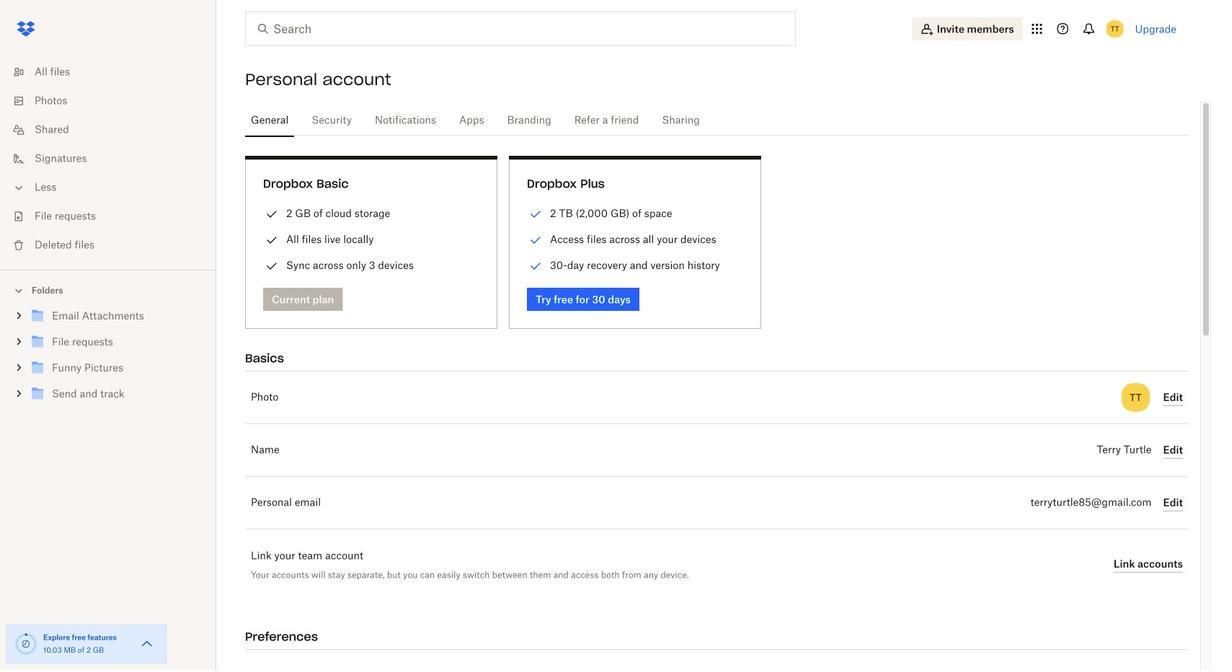 Task type: locate. For each thing, give the bounding box(es) containing it.
1 vertical spatial recommended image
[[527, 232, 545, 249]]

0 vertical spatial recommended image
[[527, 206, 545, 223]]

2 recommended image from the top
[[527, 232, 545, 249]]

recommended image
[[527, 206, 545, 223], [527, 232, 545, 249]]

list
[[0, 49, 216, 270]]

tab list
[[245, 101, 1190, 138]]

Search text field
[[273, 20, 766, 38]]

group
[[0, 300, 216, 418]]



Task type: describe. For each thing, give the bounding box(es) containing it.
recommended image
[[527, 258, 545, 275]]

quota usage image
[[14, 633, 38, 656]]

dropbox image
[[12, 14, 40, 43]]

quota usage progress bar
[[14, 633, 38, 656]]

1 recommended image from the top
[[527, 206, 545, 223]]

less image
[[12, 181, 26, 195]]



Task type: vqa. For each thing, say whether or not it's contained in the screenshot.
second recommended icon from the bottom of the page
yes



